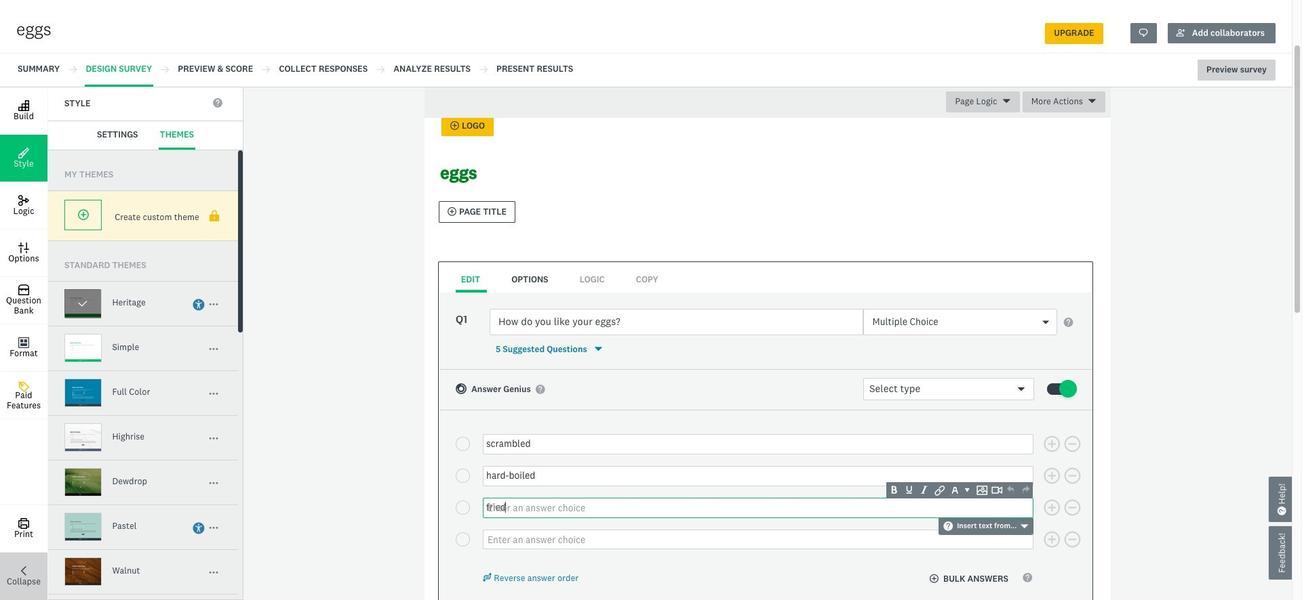 Task type: vqa. For each thing, say whether or not it's contained in the screenshot.
the "Search" 'Icon'
no



Task type: locate. For each thing, give the bounding box(es) containing it.
None radio
[[456, 438, 470, 452], [456, 470, 470, 484], [456, 438, 470, 452], [456, 470, 470, 484]]

None radio
[[456, 501, 470, 516], [456, 533, 470, 547], [456, 501, 470, 516], [456, 533, 470, 547]]

rewards image
[[402, 29, 465, 73]]



